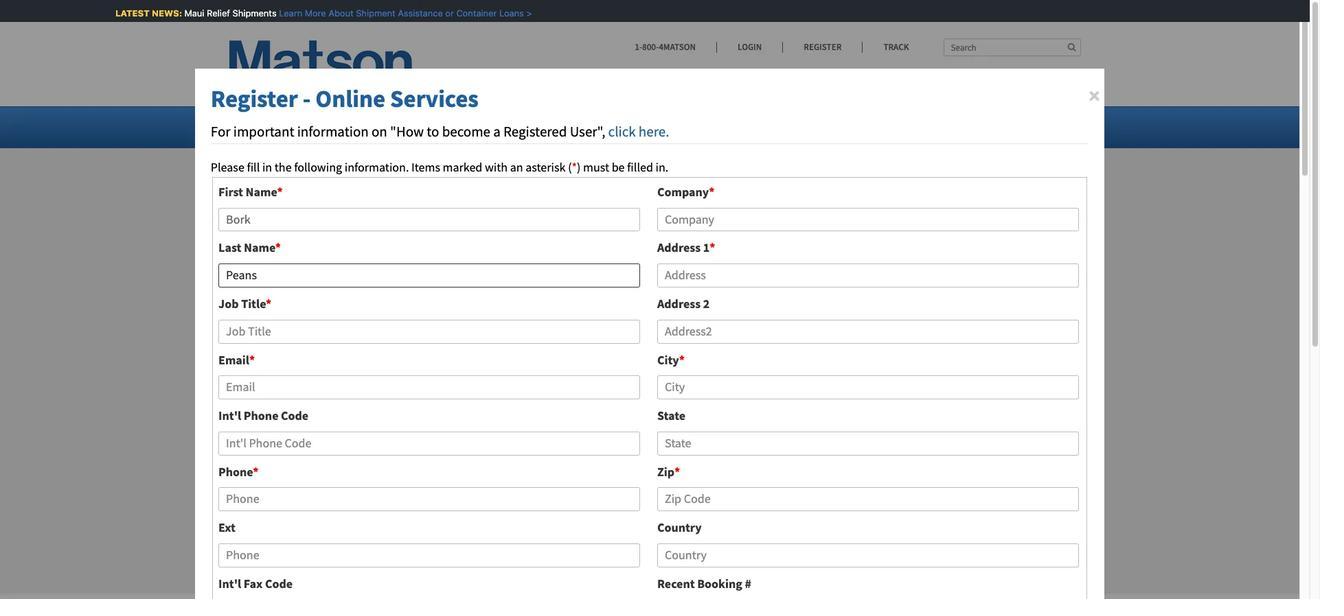 Task type: describe. For each thing, give the bounding box(es) containing it.
Email text field
[[218, 376, 640, 400]]

0 horizontal spatial other
[[266, 344, 295, 360]]

call inside individual/one-time shipping household goods: book – please call 1-888-562-8766: estimate track
[[580, 404, 599, 420]]

already
[[279, 304, 317, 320]]

following:
[[387, 245, 442, 260]]

alaska
[[555, 119, 589, 135]]

* up trucker "link"
[[253, 464, 259, 480]]

– inside individual/one-time shipping household goods: book – please call 1-888-562-8766: estimate track
[[536, 404, 542, 420]]

recent
[[657, 576, 695, 592]]

* up the 'country'
[[674, 464, 680, 480]]

0 horizontal spatial 800-
[[642, 41, 659, 53]]

0 vertical spatial to
[[427, 122, 439, 141]]

shipping for household
[[360, 404, 405, 420]]

registration for registration for matson navigation company
[[229, 156, 387, 197]]

book/quote
[[583, 448, 656, 463]]

track
[[253, 424, 288, 440]]

access
[[573, 304, 606, 320]]

962-
[[755, 448, 778, 463]]

business
[[382, 280, 427, 296]]

additional
[[517, 304, 570, 320]]

1 individual/one- from the top
[[253, 380, 334, 396]]

Job Title text field
[[218, 320, 640, 344]]

* up 1
[[709, 184, 715, 200]]

company *
[[657, 184, 715, 200]]

first name *
[[218, 184, 283, 200]]

#
[[745, 576, 751, 592]]

888-
[[611, 404, 633, 420]]

register
[[322, 532, 361, 547]]

phone *
[[218, 464, 259, 480]]

containerized
[[437, 448, 508, 463]]

please
[[211, 159, 244, 175]]

800- inside individual/one-time shipping other containerized commodities: book/quote – please call 1-800-962- 8766: or
[[733, 448, 755, 463]]

for important information on "how to become a registered user", click here.
[[211, 122, 669, 141]]

1 horizontal spatial 1-
[[635, 41, 642, 53]]

maui
[[179, 8, 199, 19]]

container
[[451, 8, 492, 19]]

2 vertical spatial please
[[556, 532, 589, 547]]

* left must
[[572, 159, 577, 175]]

1 vertical spatial for
[[369, 245, 385, 260]]

registered
[[320, 304, 372, 320]]

shipments
[[227, 8, 271, 19]]

Address text field
[[657, 264, 1079, 288]]

email *
[[218, 352, 255, 368]]

address 2
[[657, 296, 710, 312]]

is
[[298, 245, 307, 260]]

* down the
[[277, 184, 283, 200]]

items
[[411, 159, 440, 175]]

website
[[430, 304, 470, 320]]

shipment
[[351, 8, 390, 19]]

you
[[238, 532, 258, 547]]

Int'l Phone Code text field
[[218, 432, 640, 456]]

all
[[250, 344, 263, 360]]

company for doing
[[253, 280, 303, 296]]

Search search field
[[943, 38, 1081, 56]]

in.
[[656, 159, 668, 175]]

estimate link
[[686, 404, 737, 420]]

1 vertical spatial with
[[429, 280, 452, 296]]

news:
[[147, 8, 177, 19]]

1 vertical spatial to
[[309, 532, 320, 547]]

1- inside individual/one-time shipping household goods: book – please call 1-888-562-8766: estimate track
[[601, 404, 611, 420]]

overview link
[[246, 119, 303, 135]]

matson up needing
[[455, 280, 492, 296]]

information
[[297, 122, 369, 141]]

trucker
[[253, 491, 292, 507]]

>
[[521, 8, 527, 19]]

zip *
[[657, 464, 680, 480]]

int'l for int'l phone code
[[218, 408, 241, 424]]

last
[[218, 240, 241, 256]]

more
[[299, 8, 321, 19]]

relief
[[201, 8, 225, 19]]

latest
[[110, 8, 144, 19]]

1 horizontal spatial an
[[510, 159, 523, 175]]

email
[[218, 352, 249, 368]]

code for int'l phone code
[[281, 408, 308, 424]]

state
[[657, 408, 685, 424]]

logistics,
[[505, 532, 553, 547]]

* down address 2
[[679, 352, 685, 368]]

doing
[[305, 280, 335, 296]]

for for for important information on "how to become a registered user", click here.
[[211, 122, 230, 141]]

* left is
[[275, 240, 281, 256]]

hawaii link
[[337, 119, 380, 135]]

information.
[[345, 159, 409, 175]]

important
[[233, 122, 294, 141]]

other inside individual/one-time shipping other containerized commodities: book/quote – please call 1-800-962- 8766: or
[[407, 448, 435, 463]]

if
[[229, 532, 236, 547]]

call inside individual/one-time shipping other containerized commodities: book/quote – please call 1-800-962- 8766: or
[[703, 448, 721, 463]]

matson left logistics,
[[465, 532, 503, 547]]

0 horizontal spatial an
[[380, 532, 393, 547]]

8766: inside individual/one-time shipping household goods: book – please call 1-888-562-8766: estimate track
[[656, 404, 683, 420]]

)
[[577, 159, 581, 175]]

× button
[[1088, 82, 1100, 110]]

shipping for automobile:
[[360, 380, 405, 396]]

needing
[[473, 304, 515, 320]]

State text field
[[657, 432, 1079, 456]]

×
[[1088, 82, 1100, 110]]

company for *
[[657, 184, 709, 200]]

login link
[[716, 41, 782, 53]]

8766: inside individual/one-time shipping other containerized commodities: book/quote – please call 1-800-962- 8766: or
[[253, 467, 281, 483]]

address for address 1 *
[[657, 240, 701, 256]]

trucker link
[[253, 491, 292, 507]]

fax
[[244, 576, 263, 592]]

asia
[[630, 119, 652, 135]]

here.
[[639, 122, 669, 141]]

1 vertical spatial phone
[[218, 464, 253, 480]]

for inside registration for matson navigation company
[[394, 156, 430, 197]]

registration is applicable for following:
[[229, 245, 442, 260]]

time for track
[[334, 404, 357, 420]]

individual/one-time shipping household goods: book – please call 1-888-562-8766: estimate track
[[253, 404, 737, 440]]

ongoing
[[337, 280, 379, 296]]

city *
[[657, 352, 685, 368]]

1 vertical spatial click
[[592, 532, 615, 547]]

company doing ongoing business with matson link
[[253, 280, 492, 296]]

2 vertical spatial for
[[363, 532, 378, 547]]

job
[[218, 296, 239, 312]]



Task type: locate. For each thing, give the bounding box(es) containing it.
1 horizontal spatial 8766:
[[656, 404, 683, 420]]

* down user
[[249, 352, 255, 368]]

1 registration from the top
[[229, 156, 387, 197]]

1 horizontal spatial call
[[703, 448, 721, 463]]

0 horizontal spatial or
[[283, 467, 294, 483]]

please fill in the following information.  items marked with an asterisk ( * ) must be filled in.
[[211, 159, 668, 175]]

registration left is
[[229, 245, 296, 260]]

in
[[262, 159, 272, 175]]

to left &
[[427, 122, 439, 141]]

0 vertical spatial for
[[394, 156, 430, 197]]

company up is
[[229, 195, 358, 237]]

1 vertical spatial on
[[374, 304, 388, 320]]

marked
[[443, 159, 482, 175]]

1 horizontal spatial or
[[440, 8, 449, 19]]

shipping left automobile:
[[360, 380, 405, 396]]

0 horizontal spatial –
[[536, 404, 542, 420]]

inquires:
[[298, 344, 346, 360]]

1 vertical spatial 800-
[[733, 448, 755, 463]]

individual/one- up track link
[[253, 404, 334, 420]]

loans
[[494, 8, 519, 19]]

0 horizontal spatial 1-
[[601, 404, 611, 420]]

please right book
[[544, 404, 578, 420]]

on down 'company doing ongoing business with matson'
[[374, 304, 388, 320]]

or left container
[[440, 8, 449, 19]]

navigation
[[541, 156, 685, 197]]

1 vertical spatial 8766:
[[253, 467, 281, 483]]

2 vertical spatial shipping
[[360, 448, 405, 463]]

shipping inside individual/one-time shipping household goods: book – please call 1-888-562-8766: estimate track
[[360, 404, 405, 420]]

address left '2'
[[657, 296, 701, 312]]

1 vertical spatial individual/one-
[[253, 404, 334, 420]]

1 vertical spatial name
[[244, 240, 275, 256]]

– right book
[[536, 404, 542, 420]]

call
[[580, 404, 599, 420], [703, 448, 721, 463]]

1- left 562-
[[601, 404, 611, 420]]

0 vertical spatial –
[[536, 404, 542, 420]]

3 time from the top
[[334, 448, 357, 463]]

for for for all other inquires:
[[229, 344, 247, 360]]

matson down a in the top left of the page
[[437, 156, 535, 197]]

register
[[804, 41, 842, 53], [211, 84, 298, 114]]

1 horizontal spatial register
[[804, 41, 842, 53]]

time inside individual/one-time shipping household goods: book – please call 1-888-562-8766: estimate track
[[334, 404, 357, 420]]

address for address 2
[[657, 296, 701, 312]]

0 vertical spatial an
[[510, 159, 523, 175]]

2 vertical spatial time
[[334, 448, 357, 463]]

register - online services
[[211, 84, 479, 114]]

2 registration from the top
[[229, 245, 296, 260]]

time for or
[[334, 448, 357, 463]]

(
[[568, 159, 572, 175]]

guam & micronesia
[[414, 119, 513, 135]]

name
[[246, 184, 277, 200], [244, 240, 275, 256]]

1 vertical spatial or
[[283, 467, 294, 483]]

click here link
[[592, 532, 641, 547]]

shipping inside individual/one-time shipping other containerized commodities: book/quote – please call 1-800-962- 8766: or
[[360, 448, 405, 463]]

1 horizontal spatial 800-
[[733, 448, 755, 463]]

country
[[657, 520, 702, 536]]

0 vertical spatial or
[[440, 8, 449, 19]]

with
[[485, 159, 508, 175], [429, 280, 452, 296], [440, 532, 463, 547]]

blue matson logo with ocean, shipping, truck, rail and logistics written beneath it. image
[[229, 41, 421, 97]]

with for account
[[440, 532, 463, 547]]

*
[[572, 159, 577, 175], [277, 184, 283, 200], [709, 184, 715, 200], [275, 240, 281, 256], [710, 240, 715, 256], [266, 296, 271, 312], [249, 352, 255, 368], [679, 352, 685, 368], [253, 464, 259, 480], [674, 464, 680, 480]]

0 vertical spatial code
[[281, 408, 308, 424]]

2 shipping from the top
[[360, 404, 405, 420]]

3 shipping from the top
[[360, 448, 405, 463]]

individual/one-time shipping other containerized commodities: book/quote – please call 1-800-962- 8766: or
[[253, 448, 778, 483]]

on for matson
[[374, 304, 388, 320]]

register for register - online services
[[211, 84, 298, 114]]

0 vertical spatial individual/one-
[[253, 380, 334, 396]]

0 vertical spatial please
[[544, 404, 578, 420]]

1 vertical spatial 1-
[[601, 404, 611, 420]]

on
[[372, 122, 387, 141], [374, 304, 388, 320]]

2 individual/one- from the top
[[253, 404, 334, 420]]

company doing ongoing business with matson
[[253, 280, 492, 296]]

shipping down individual/one-time shipping automobile:
[[360, 404, 405, 420]]

intended
[[260, 532, 307, 547]]

Ext text field
[[218, 544, 640, 568]]

1 address from the top
[[657, 240, 701, 256]]

"how
[[390, 122, 424, 141]]

please inside individual/one-time shipping other containerized commodities: book/quote – please call 1-800-962- 8766: or
[[667, 448, 700, 463]]

company down in.
[[657, 184, 709, 200]]

title
[[241, 296, 266, 312]]

for
[[394, 156, 430, 197], [369, 245, 385, 260], [363, 532, 378, 547]]

2 int'l from the top
[[218, 576, 241, 592]]

1 vertical spatial registration
[[229, 245, 296, 260]]

0 vertical spatial phone
[[244, 408, 278, 424]]

overview
[[246, 119, 295, 135]]

None search field
[[943, 38, 1081, 56]]

company up user
[[253, 280, 303, 296]]

here
[[618, 532, 641, 547]]

0 vertical spatial with
[[485, 159, 508, 175]]

guam & micronesia link
[[414, 119, 521, 135]]

or up trucker "link"
[[283, 467, 294, 483]]

1 shipping from the top
[[360, 380, 405, 396]]

registration for registration is applicable for following:
[[229, 245, 296, 260]]

about
[[323, 8, 348, 19]]

0 horizontal spatial register
[[211, 84, 298, 114]]

1 vertical spatial address
[[657, 296, 701, 312]]

int'l left track link
[[218, 408, 241, 424]]

registered
[[503, 122, 567, 141]]

the
[[275, 159, 292, 175]]

1- left 4matson
[[635, 41, 642, 53]]

Last Name text field
[[218, 264, 640, 288]]

name for first name
[[246, 184, 277, 200]]

click here. link
[[608, 122, 669, 141]]

0 horizontal spatial 8766:
[[253, 467, 281, 483]]

commodities:
[[510, 448, 581, 463]]

or
[[440, 8, 449, 19], [283, 467, 294, 483]]

1 time from the top
[[334, 380, 357, 396]]

zip
[[657, 464, 674, 480]]

with up website
[[429, 280, 452, 296]]

applicable
[[310, 245, 366, 260]]

0 vertical spatial on
[[372, 122, 387, 141]]

1-
[[635, 41, 642, 53], [601, 404, 611, 420], [723, 448, 733, 463]]

with right account
[[440, 532, 463, 547]]

an left account
[[380, 532, 393, 547]]

must
[[583, 159, 609, 175]]

register for register
[[804, 41, 842, 53]]

0 vertical spatial name
[[246, 184, 277, 200]]

micronesia
[[457, 119, 513, 135]]

0 vertical spatial other
[[266, 344, 295, 360]]

time
[[334, 380, 357, 396], [334, 404, 357, 420], [334, 448, 357, 463]]

first
[[218, 184, 243, 200]]

2 vertical spatial individual/one-
[[253, 448, 334, 463]]

-
[[303, 84, 311, 114]]

assistance
[[393, 8, 438, 19]]

–
[[536, 404, 542, 420], [658, 448, 664, 463]]

recent booking #
[[657, 576, 751, 592]]

City text field
[[657, 376, 1079, 400]]

0 vertical spatial 8766:
[[656, 404, 683, 420]]

for up 'please'
[[211, 122, 230, 141]]

fill
[[247, 159, 260, 175]]

1 vertical spatial register
[[211, 84, 298, 114]]

click left "here"
[[592, 532, 615, 547]]

code down for all other inquires:
[[281, 408, 308, 424]]

Phone text field
[[218, 488, 640, 512]]

1 horizontal spatial to
[[427, 122, 439, 141]]

following
[[294, 159, 342, 175]]

1 vertical spatial code
[[265, 576, 293, 592]]

0 vertical spatial click
[[608, 122, 636, 141]]

1 horizontal spatial –
[[658, 448, 664, 463]]

alaska link
[[555, 119, 597, 135]]

1 horizontal spatial other
[[407, 448, 435, 463]]

please inside individual/one-time shipping household goods: book – please call 1-888-562-8766: estimate track
[[544, 404, 578, 420]]

1- left 962-
[[723, 448, 733, 463]]

learn
[[274, 8, 297, 19]]

other up phone text field
[[407, 448, 435, 463]]

0 vertical spatial register
[[804, 41, 842, 53]]

call down "estimate"
[[703, 448, 721, 463]]

1 vertical spatial please
[[667, 448, 700, 463]]

– up zip
[[658, 448, 664, 463]]

register up the "overview"
[[211, 84, 298, 114]]

ext
[[218, 520, 235, 536]]

individual/one- for or
[[253, 448, 334, 463]]

guam
[[414, 119, 445, 135]]

1 vertical spatial an
[[380, 532, 393, 547]]

0 horizontal spatial call
[[580, 404, 599, 420]]

for up 'company doing ongoing business with matson'
[[369, 245, 385, 260]]

2 vertical spatial 1-
[[723, 448, 733, 463]]

on for "how
[[372, 122, 387, 141]]

0 vertical spatial registration
[[229, 156, 387, 197]]

name for last name
[[244, 240, 275, 256]]

8766: up trucker
[[253, 467, 281, 483]]

individual/one- down for all other inquires:
[[253, 380, 334, 396]]

a
[[493, 122, 501, 141]]

with for marked
[[485, 159, 508, 175]]

3 individual/one- from the top
[[253, 448, 334, 463]]

for right register
[[363, 532, 378, 547]]

individual/one- for track
[[253, 404, 334, 420]]

on left "how on the left
[[372, 122, 387, 141]]

1 vertical spatial time
[[334, 404, 357, 420]]

address 1 *
[[657, 240, 715, 256]]

please up zip * at the bottom of page
[[667, 448, 700, 463]]

Country text field
[[657, 544, 1079, 568]]

0 vertical spatial int'l
[[218, 408, 241, 424]]

1- inside individual/one-time shipping other containerized commodities: book/quote – please call 1-800-962- 8766: or
[[723, 448, 733, 463]]

search image
[[1068, 43, 1076, 52]]

registration down 'information' on the top left of the page
[[229, 156, 387, 197]]

0 vertical spatial time
[[334, 380, 357, 396]]

an left asterisk
[[510, 159, 523, 175]]

with right marked
[[485, 159, 508, 175]]

company inside registration for matson navigation company
[[229, 195, 358, 237]]

user",
[[570, 122, 605, 141]]

individual/one- inside individual/one-time shipping other containerized commodities: book/quote – please call 1-800-962- 8766: or
[[253, 448, 334, 463]]

1-800-4matson link
[[635, 41, 716, 53]]

company
[[657, 184, 709, 200], [229, 195, 358, 237], [253, 280, 303, 296]]

1
[[703, 240, 710, 256]]

call left 888-
[[580, 404, 599, 420]]

registration inside registration for matson navigation company
[[229, 156, 387, 197]]

individual/one- inside individual/one-time shipping household goods: book – please call 1-888-562-8766: estimate track
[[253, 404, 334, 420]]

Company text field
[[657, 208, 1079, 232]]

0 vertical spatial address
[[657, 240, 701, 256]]

user
[[253, 304, 277, 320]]

– inside individual/one-time shipping other containerized commodities: book/quote – please call 1-800-962- 8766: or
[[658, 448, 664, 463]]

matson down business
[[390, 304, 428, 320]]

please
[[544, 404, 578, 420], [667, 448, 700, 463], [556, 532, 589, 547]]

code
[[281, 408, 308, 424], [265, 576, 293, 592]]

time inside individual/one-time shipping other containerized commodities: book/quote – please call 1-800-962- 8766: or
[[334, 448, 357, 463]]

Address 2 text field
[[657, 320, 1079, 344]]

2 time from the top
[[334, 404, 357, 420]]

0 vertical spatial 1-
[[635, 41, 642, 53]]

1 vertical spatial call
[[703, 448, 721, 463]]

code right fax
[[265, 576, 293, 592]]

1-800-4matson
[[635, 41, 696, 53]]

booking
[[697, 576, 742, 592]]

1 vertical spatial int'l
[[218, 576, 241, 592]]

click left here.
[[608, 122, 636, 141]]

Zip Code text field
[[657, 488, 1079, 512]]

0 vertical spatial for
[[211, 122, 230, 141]]

or inside individual/one-time shipping other containerized commodities: book/quote – please call 1-800-962- 8766: or
[[283, 467, 294, 483]]

click
[[608, 122, 636, 141], [592, 532, 615, 547]]

8766: left "estimate"
[[656, 404, 683, 420]]

registration for matson navigation company
[[229, 156, 685, 237]]

estimate
[[686, 404, 737, 420]]

matson inside registration for matson navigation company
[[437, 156, 535, 197]]

int'l for int'l fax code
[[218, 576, 241, 592]]

0 horizontal spatial to
[[309, 532, 320, 547]]

* up '2'
[[710, 240, 715, 256]]

1 vertical spatial other
[[407, 448, 435, 463]]

household
[[407, 404, 463, 420]]

code for int'l fax code
[[265, 576, 293, 592]]

individual/one- down 'track'
[[253, 448, 334, 463]]

matson
[[437, 156, 535, 197], [455, 280, 492, 296], [390, 304, 428, 320], [465, 532, 503, 547]]

shipping up phone text field
[[360, 448, 405, 463]]

First Name text field
[[218, 208, 640, 232]]

be
[[612, 159, 625, 175]]

int'l left fax
[[218, 576, 241, 592]]

city
[[657, 352, 679, 368]]

2 vertical spatial with
[[440, 532, 463, 547]]

2 address from the top
[[657, 296, 701, 312]]

0 vertical spatial call
[[580, 404, 599, 420]]

1 vertical spatial for
[[229, 344, 247, 360]]

shipping for other
[[360, 448, 405, 463]]

filled
[[627, 159, 653, 175]]

0 vertical spatial shipping
[[360, 380, 405, 396]]

track
[[884, 41, 909, 53]]

0 vertical spatial 800-
[[642, 41, 659, 53]]

book
[[503, 404, 534, 420]]

job title *
[[218, 296, 271, 312]]

to left register
[[309, 532, 320, 547]]

other right all
[[266, 344, 295, 360]]

please right logistics,
[[556, 532, 589, 547]]

last name *
[[218, 240, 281, 256]]

for left all
[[229, 344, 247, 360]]

become
[[442, 122, 490, 141]]

goods:
[[466, 404, 500, 420]]

1 vertical spatial shipping
[[360, 404, 405, 420]]

address left 1
[[657, 240, 701, 256]]

register left track link
[[804, 41, 842, 53]]

&
[[447, 119, 455, 135]]

* left already
[[266, 296, 271, 312]]

1 vertical spatial –
[[658, 448, 664, 463]]

login
[[738, 41, 762, 53]]

2 horizontal spatial 1-
[[723, 448, 733, 463]]

name right last
[[244, 240, 275, 256]]

name down in
[[246, 184, 277, 200]]

for down "how on the left
[[394, 156, 430, 197]]

1 int'l from the top
[[218, 408, 241, 424]]



Task type: vqa. For each thing, say whether or not it's contained in the screenshot.
mode
no



